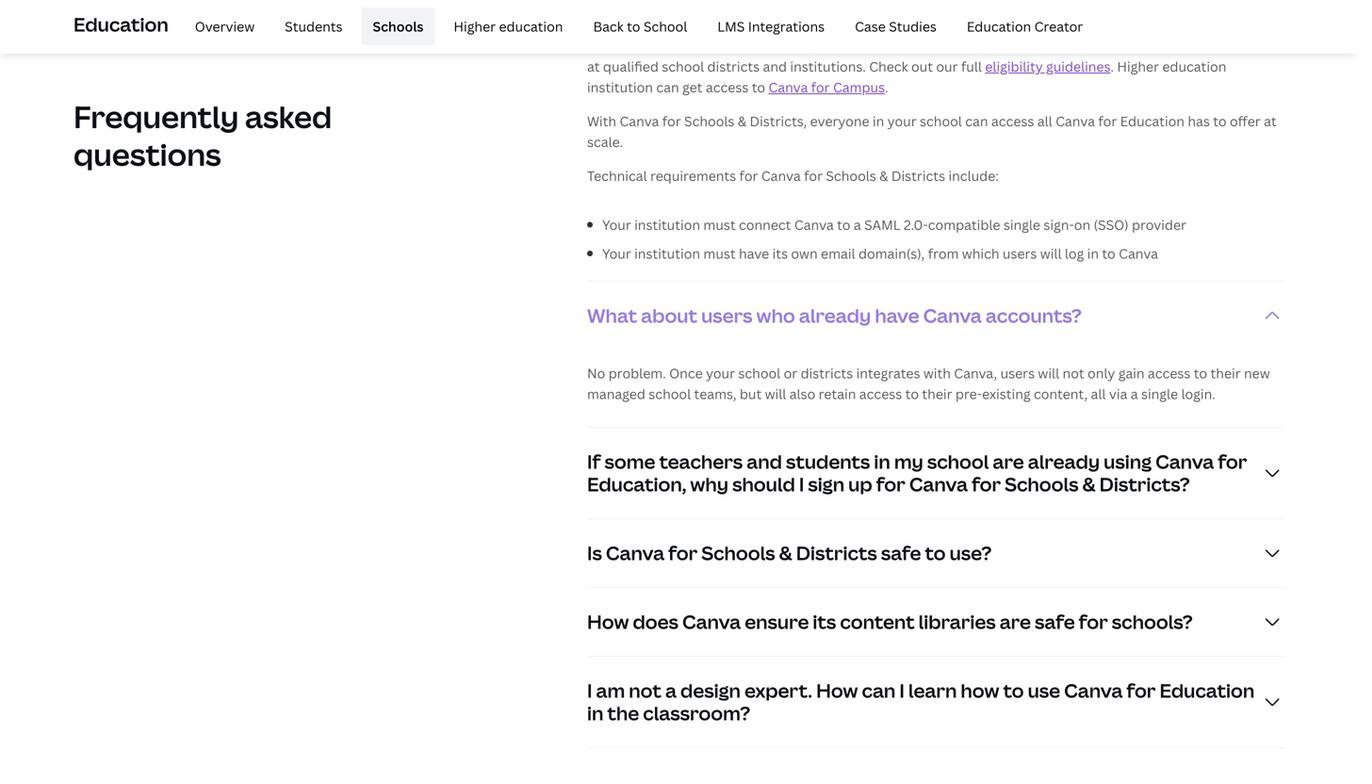 Task type: describe. For each thing, give the bounding box(es) containing it.
overview
[[195, 17, 255, 35]]

i am not a design expert. how can i learn how to use canva for education in the classroom?
[[587, 678, 1255, 727]]

higher inside . higher education institution can get access to
[[1118, 57, 1160, 75]]

to up email
[[837, 216, 851, 234]]

domain(s),
[[859, 244, 925, 262]]

2 vertical spatial will
[[765, 385, 787, 403]]

to down integrates
[[906, 385, 919, 403]]

higher education link
[[443, 8, 575, 45]]

studies
[[889, 17, 937, 35]]

case studies
[[855, 17, 937, 35]]

questions
[[74, 134, 221, 175]]

requirements
[[651, 167, 736, 185]]

am
[[596, 678, 625, 704]]

(sso)
[[1094, 216, 1129, 234]]

to inside i am not a design expert. how can i learn how to use canva for education in the classroom?
[[1004, 678, 1024, 704]]

all inside no problem. once your school or districts integrates with canva, users will not only gain access to their new managed school teams, but will also retain access to their pre-existing content, all via a single login.
[[1091, 385, 1106, 403]]

no problem. once your school or districts integrates with canva, users will not only gain access to their new managed school teams, but will also retain access to their pre-existing content, all via a single login.
[[587, 365, 1271, 403]]

school inside with canva for schools & districts, everyone in your school can access all canva for education has to offer at scale.
[[920, 112, 962, 130]]

full
[[962, 57, 982, 75]]

ensure
[[745, 609, 809, 635]]

guidelines
[[1046, 57, 1111, 75]]

school down once
[[649, 385, 691, 403]]

students link
[[274, 8, 354, 45]]

for right districts?
[[1218, 449, 1248, 475]]

gain
[[1119, 365, 1145, 382]]

teachers
[[659, 449, 743, 475]]

school
[[644, 17, 688, 35]]

a inside no problem. once your school or districts integrates with canva, users will not only gain access to their new managed school teams, but will also retain access to their pre-existing content, all via a single login.
[[1131, 385, 1138, 403]]

students
[[285, 17, 343, 35]]

. higher education institution can get access to
[[587, 57, 1227, 96]]

what
[[587, 303, 637, 329]]

for down the "why"
[[669, 540, 698, 566]]

schools inside with canva for schools & districts, everyone in your school can access all canva for education has to offer at scale.
[[684, 112, 735, 130]]

students,
[[1159, 37, 1219, 55]]

eligibility guidelines link
[[986, 57, 1111, 75]]

back to school
[[593, 17, 688, 35]]

menu bar containing overview
[[176, 8, 1095, 45]]

our
[[937, 57, 958, 75]]

canva right 'using'
[[1156, 449, 1215, 475]]

also
[[790, 385, 816, 403]]

0 horizontal spatial higher
[[454, 17, 496, 35]]

include:
[[949, 167, 999, 185]]

for down institutions.
[[811, 78, 830, 96]]

1 horizontal spatial a
[[854, 216, 861, 234]]

in inside with canva for schools & districts, everyone in your school can access all canva for education has to offer at scale.
[[873, 112, 885, 130]]

how does canva ensure its content libraries are safe for schools? button
[[587, 588, 1284, 656]]

its for have
[[773, 244, 788, 262]]

check
[[869, 57, 908, 75]]

once
[[670, 365, 703, 382]]

schools inside 'if some teachers and students in my school are already using canva for education, why should i sign up for canva for schools & districts?'
[[1005, 472, 1079, 497]]

schools inside canva for schools & districts is only available for k-12 (primary and secondary) educators, students, and staff at qualified school districts and institutions. check out our full
[[652, 37, 702, 55]]

users for frequently asked questions
[[1001, 365, 1035, 382]]

must for have
[[704, 244, 736, 262]]

canva inside canva for schools & districts is only available for k-12 (primary and secondary) educators, students, and staff at qualified school districts and institutions. check out our full
[[587, 37, 627, 55]]

your for your institution must connect canva to a saml 2.0-compatible single sign-on (sso) provider
[[602, 216, 631, 234]]

if
[[587, 449, 601, 475]]

its for ensure
[[813, 609, 837, 635]]

1 horizontal spatial their
[[1211, 365, 1241, 382]]

asked
[[245, 96, 332, 137]]

at inside canva for schools & districts is only available for k-12 (primary and secondary) educators, students, and staff at qualified school districts and institutions. check out our full
[[587, 57, 600, 75]]

k-
[[900, 37, 911, 55]]

use
[[1028, 678, 1061, 704]]

all inside with canva for schools & districts, everyone in your school can access all canva for education has to offer at scale.
[[1038, 112, 1053, 130]]

education inside with canva for schools & districts, everyone in your school can access all canva for education has to offer at scale.
[[1121, 112, 1185, 130]]

case
[[855, 17, 886, 35]]

can inside . higher education institution can get access to
[[656, 78, 679, 96]]

0 vertical spatial single
[[1004, 216, 1041, 234]]

pre-
[[956, 385, 982, 403]]

canva right with
[[620, 112, 659, 130]]

students
[[786, 449, 870, 475]]

but
[[740, 385, 762, 403]]

canva down provider
[[1119, 244, 1159, 262]]

schools down should
[[702, 540, 775, 566]]

teams,
[[694, 385, 737, 403]]

get
[[683, 78, 703, 96]]

saml
[[865, 216, 901, 234]]

your inside no problem. once your school or districts integrates with canva, users will not only gain access to their new managed school teams, but will also retain access to their pre-existing content, all via a single login.
[[706, 365, 735, 382]]

& inside canva for schools & districts is only available for k-12 (primary and secondary) educators, students, and staff at qualified school districts and institutions. check out our full
[[706, 37, 714, 55]]

what about users who already have canva accounts? button
[[587, 282, 1284, 350]]

the
[[608, 701, 639, 727]]

and up eligibility
[[986, 37, 1010, 55]]

if some teachers and students in my school are already using canva for education, why should i sign up for canva for schools & districts?
[[587, 449, 1248, 497]]

is
[[775, 37, 785, 55]]

should
[[733, 472, 795, 497]]

provider
[[1132, 216, 1187, 234]]

qualified
[[603, 57, 659, 75]]

in right log
[[1088, 244, 1099, 262]]

to inside . higher education institution can get access to
[[752, 78, 766, 96]]

at inside with canva for schools & districts, everyone in your school can access all canva for education has to offer at scale.
[[1264, 112, 1277, 130]]

canva up connect
[[762, 167, 801, 185]]

canva right is
[[606, 540, 665, 566]]

1 vertical spatial their
[[922, 385, 953, 403]]

in inside i am not a design expert. how can i learn how to use canva for education in the classroom?
[[587, 701, 604, 727]]

content
[[840, 609, 915, 635]]

users inside dropdown button
[[702, 303, 753, 329]]

offer
[[1230, 112, 1261, 130]]

available
[[819, 37, 875, 55]]

districts inside canva for schools & districts is only available for k-12 (primary and secondary) educators, students, and staff at qualified school districts and institutions. check out our full
[[718, 37, 771, 55]]

must for connect
[[704, 216, 736, 234]]

12
[[911, 37, 926, 55]]

out
[[912, 57, 933, 75]]

are inside 'if some teachers and students in my school are already using canva for education, why should i sign up for canva for schools & districts?'
[[993, 449, 1024, 475]]

1 vertical spatial safe
[[1035, 609, 1075, 635]]

some
[[605, 449, 656, 475]]

education creator
[[967, 17, 1083, 35]]

school inside 'if some teachers and students in my school are already using canva for education, why should i sign up for canva for schools & districts?'
[[928, 449, 989, 475]]

my
[[895, 449, 924, 475]]

& inside 'if some teachers and students in my school are already using canva for education, why should i sign up for canva for schools & districts?'
[[1083, 472, 1096, 497]]

and inside 'if some teachers and students in my school are already using canva for education, why should i sign up for canva for schools & districts?'
[[747, 449, 782, 475]]

managed
[[587, 385, 646, 403]]

your for your institution must have its own email domain(s), from which users will log in to canva
[[602, 244, 631, 262]]

to inside with canva for schools & districts, everyone in your school can access all canva for education has to offer at scale.
[[1214, 112, 1227, 130]]

for left k-
[[878, 37, 897, 55]]

access up login. on the bottom right of the page
[[1148, 365, 1191, 382]]

staff
[[1249, 37, 1278, 55]]

canva for campus link
[[769, 78, 885, 96]]

education inside the education creator link
[[967, 17, 1032, 35]]

retain
[[819, 385, 856, 403]]

1 vertical spatial are
[[1000, 609, 1031, 635]]

schools down everyone
[[826, 167, 877, 185]]

institution for your institution must have its own email domain(s), from which users will log in to canva
[[635, 244, 701, 262]]

how inside dropdown button
[[587, 609, 629, 635]]

design
[[681, 678, 741, 704]]

districts inside no problem. once your school or districts integrates with canva, users will not only gain access to their new managed school teams, but will also retain access to their pre-existing content, all via a single login.
[[801, 365, 853, 382]]

everyone
[[810, 112, 870, 130]]

in inside 'if some teachers and students in my school are already using canva for education, why should i sign up for canva for schools & districts?'
[[874, 449, 891, 475]]

case studies link
[[844, 8, 948, 45]]

libraries
[[919, 609, 996, 635]]

not inside no problem. once your school or districts integrates with canva, users will not only gain access to their new managed school teams, but will also retain access to their pre-existing content, all via a single login.
[[1063, 365, 1085, 382]]

canva,
[[954, 365, 998, 382]]

why
[[691, 472, 729, 497]]

2.0-
[[904, 216, 928, 234]]

for inside i am not a design expert. how can i learn how to use canva for education in the classroom?
[[1127, 678, 1156, 704]]



Task type: vqa. For each thing, say whether or not it's contained in the screenshot.
the right All
yes



Task type: locate. For each thing, give the bounding box(es) containing it.
single inside no problem. once your school or districts integrates with canva, users will not only gain access to their new managed school teams, but will also retain access to their pre-existing content, all via a single login.
[[1142, 385, 1179, 403]]

2 vertical spatial a
[[666, 678, 677, 704]]

1 vertical spatial users
[[702, 303, 753, 329]]

only right is
[[788, 37, 815, 55]]

canva down guidelines
[[1056, 112, 1095, 130]]

schools?
[[1112, 609, 1193, 635]]

scale.
[[587, 133, 623, 151]]

log
[[1065, 244, 1084, 262]]

only inside no problem. once your school or districts integrates with canva, users will not only gain access to their new managed school teams, but will also retain access to their pre-existing content, all via a single login.
[[1088, 365, 1116, 382]]

1 vertical spatial your
[[706, 365, 735, 382]]

safe
[[881, 540, 921, 566], [1035, 609, 1075, 635]]

school inside canva for schools & districts is only available for k-12 (primary and secondary) educators, students, and staff at qualified school districts and institutions. check out our full
[[662, 57, 704, 75]]

existing
[[982, 385, 1031, 403]]

0 vertical spatial your
[[602, 216, 631, 234]]

and down is
[[763, 57, 787, 75]]

canva right use
[[1065, 678, 1123, 704]]

access down eligibility
[[992, 112, 1035, 130]]

all
[[1038, 112, 1053, 130], [1091, 385, 1106, 403]]

expert.
[[745, 678, 813, 704]]

how does canva ensure its content libraries are safe for schools?
[[587, 609, 1193, 635]]

education
[[499, 17, 563, 35], [1163, 57, 1227, 75]]

classroom?
[[643, 701, 751, 727]]

are right libraries
[[1000, 609, 1031, 635]]

0 vertical spatial can
[[656, 78, 679, 96]]

not
[[1063, 365, 1085, 382], [629, 678, 662, 704]]

frequently asked questions
[[74, 96, 332, 175]]

to right has
[[1214, 112, 1227, 130]]

0 vertical spatial not
[[1063, 365, 1085, 382]]

for down guidelines
[[1099, 112, 1117, 130]]

2 horizontal spatial a
[[1131, 385, 1138, 403]]

in left the
[[587, 701, 604, 727]]

safe left use?
[[881, 540, 921, 566]]

will for frequently asked questions
[[1038, 365, 1060, 382]]

2 horizontal spatial districts
[[892, 167, 946, 185]]

1 vertical spatial only
[[1088, 365, 1116, 382]]

1 horizontal spatial safe
[[1035, 609, 1075, 635]]

0 vertical spatial only
[[788, 37, 815, 55]]

schools down school
[[652, 37, 702, 55]]

to left use?
[[925, 540, 946, 566]]

canva up with
[[924, 303, 982, 329]]

does
[[633, 609, 679, 635]]

1 vertical spatial at
[[1264, 112, 1277, 130]]

0 vertical spatial its
[[773, 244, 788, 262]]

institution for your institution must connect canva to a saml 2.0-compatible single sign-on (sso) provider
[[635, 216, 701, 234]]

canva down back
[[587, 37, 627, 55]]

canva up districts,
[[769, 78, 808, 96]]

2 horizontal spatial can
[[966, 112, 989, 130]]

up
[[849, 472, 873, 497]]

school down our at the top right of the page
[[920, 112, 962, 130]]

1 horizontal spatial at
[[1264, 112, 1277, 130]]

0 vertical spatial their
[[1211, 365, 1241, 382]]

1 vertical spatial education
[[1163, 57, 1227, 75]]

back to school link
[[582, 8, 699, 45]]

are
[[993, 449, 1024, 475], [1000, 609, 1031, 635]]

its left own
[[773, 244, 788, 262]]

1 your from the top
[[602, 216, 631, 234]]

creator
[[1035, 17, 1083, 35]]

to left use
[[1004, 678, 1024, 704]]

0 vertical spatial at
[[587, 57, 600, 75]]

0 vertical spatial already
[[799, 303, 871, 329]]

will left log
[[1041, 244, 1062, 262]]

at right offer on the top of page
[[1264, 112, 1277, 130]]

districts?
[[1100, 472, 1190, 497]]

0 horizontal spatial a
[[666, 678, 677, 704]]

will
[[1041, 244, 1062, 262], [1038, 365, 1060, 382], [765, 385, 787, 403]]

school right my in the bottom right of the page
[[928, 449, 989, 475]]

0 vertical spatial will
[[1041, 244, 1062, 262]]

institution inside . higher education institution can get access to
[[587, 78, 653, 96]]

users for with canva for schools & districts, everyone in your school can access all canva for education has to offer at scale.
[[1003, 244, 1037, 262]]

i left sign
[[799, 472, 804, 497]]

1 vertical spatial .
[[885, 78, 889, 96]]

if some teachers and students in my school are already using canva for education, why should i sign up for canva for schools & districts? button
[[587, 428, 1284, 519]]

2 vertical spatial districts
[[796, 540, 878, 566]]

1 vertical spatial have
[[875, 303, 920, 329]]

is canva for schools & districts safe to use?
[[587, 540, 992, 566]]

1 horizontal spatial .
[[1111, 57, 1114, 75]]

0 vertical spatial .
[[1111, 57, 1114, 75]]

0 vertical spatial a
[[854, 216, 861, 234]]

&
[[706, 37, 714, 55], [738, 112, 747, 130], [880, 167, 889, 185], [1083, 472, 1096, 497], [779, 540, 793, 566]]

use?
[[950, 540, 992, 566]]

1 horizontal spatial districts
[[796, 540, 878, 566]]

their left new
[[1211, 365, 1241, 382]]

who
[[757, 303, 796, 329]]

districts inside dropdown button
[[796, 540, 878, 566]]

i am not a design expert. how can i learn how to use canva for education in the classroom? button
[[587, 657, 1284, 748]]

0 horizontal spatial already
[[799, 303, 871, 329]]

canva for schools & districts is only available for k-12 (primary and secondary) educators, students, and staff at qualified school districts and institutions. check out our full
[[587, 37, 1278, 75]]

a left the design
[[666, 678, 677, 704]]

0 horizontal spatial districts
[[718, 37, 771, 55]]

1 vertical spatial single
[[1142, 385, 1179, 403]]

1 vertical spatial not
[[629, 678, 662, 704]]

i left 'am'
[[587, 678, 593, 704]]

0 horizontal spatial at
[[587, 57, 600, 75]]

will right but
[[765, 385, 787, 403]]

access
[[706, 78, 749, 96], [992, 112, 1035, 130], [1148, 365, 1191, 382], [860, 385, 902, 403]]

how
[[961, 678, 1000, 704]]

education inside . higher education institution can get access to
[[1163, 57, 1227, 75]]

(primary
[[929, 37, 983, 55]]

higher right 'schools' link
[[454, 17, 496, 35]]

0 vertical spatial districts
[[708, 57, 760, 75]]

0 horizontal spatial its
[[773, 244, 788, 262]]

2 vertical spatial institution
[[635, 244, 701, 262]]

for left schools?
[[1079, 609, 1108, 635]]

schools link
[[362, 8, 435, 45]]

0 horizontal spatial education
[[499, 17, 563, 35]]

have down connect
[[739, 244, 770, 262]]

1 vertical spatial can
[[966, 112, 989, 130]]

0 horizontal spatial single
[[1004, 216, 1041, 234]]

higher down educators,
[[1118, 57, 1160, 75]]

institution up about
[[635, 244, 701, 262]]

not right 'am'
[[629, 678, 662, 704]]

0 horizontal spatial .
[[885, 78, 889, 96]]

will up content,
[[1038, 365, 1060, 382]]

1 vertical spatial your
[[602, 244, 631, 262]]

access inside with canva for schools & districts, everyone in your school can access all canva for education has to offer at scale.
[[992, 112, 1035, 130]]

has
[[1188, 112, 1210, 130]]

for up use?
[[972, 472, 1001, 497]]

2 your from the top
[[602, 244, 631, 262]]

. down educators,
[[1111, 57, 1114, 75]]

0 vertical spatial how
[[587, 609, 629, 635]]

0 horizontal spatial how
[[587, 609, 629, 635]]

to right back
[[627, 17, 641, 35]]

1 vertical spatial how
[[817, 678, 858, 704]]

own
[[791, 244, 818, 262]]

0 vertical spatial your
[[888, 112, 917, 130]]

school
[[662, 57, 704, 75], [920, 112, 962, 130], [739, 365, 781, 382], [649, 385, 691, 403], [928, 449, 989, 475]]

integrates
[[857, 365, 921, 382]]

0 vertical spatial users
[[1003, 244, 1037, 262]]

technical requirements for canva for schools & districts include:
[[587, 167, 999, 185]]

& inside with canva for schools & districts, everyone in your school can access all canva for education has to offer at scale.
[[738, 112, 747, 130]]

0 horizontal spatial i
[[587, 678, 593, 704]]

canva right does
[[683, 609, 741, 635]]

about
[[641, 303, 698, 329]]

2 horizontal spatial i
[[900, 678, 905, 704]]

institutions.
[[790, 57, 866, 75]]

not up content,
[[1063, 365, 1085, 382]]

have inside dropdown button
[[875, 303, 920, 329]]

1 vertical spatial a
[[1131, 385, 1138, 403]]

single down gain
[[1142, 385, 1179, 403]]

to up login. on the bottom right of the page
[[1194, 365, 1208, 382]]

1 horizontal spatial all
[[1091, 385, 1106, 403]]

school up get
[[662, 57, 704, 75]]

must left connect
[[704, 216, 736, 234]]

0 vertical spatial higher
[[454, 17, 496, 35]]

0 vertical spatial safe
[[881, 540, 921, 566]]

1 vertical spatial higher
[[1118, 57, 1160, 75]]

1 horizontal spatial have
[[875, 303, 920, 329]]

how inside i am not a design expert. how can i learn how to use canva for education in the classroom?
[[817, 678, 858, 704]]

0 horizontal spatial can
[[656, 78, 679, 96]]

single left sign-
[[1004, 216, 1041, 234]]

1 horizontal spatial not
[[1063, 365, 1085, 382]]

canva up own
[[795, 216, 834, 234]]

0 horizontal spatial not
[[629, 678, 662, 704]]

districts down with canva for schools & districts, everyone in your school can access all canva for education has to offer at scale.
[[892, 167, 946, 185]]

canva inside i am not a design expert. how can i learn how to use canva for education in the classroom?
[[1065, 678, 1123, 704]]

have up integrates
[[875, 303, 920, 329]]

1 vertical spatial districts
[[801, 365, 853, 382]]

your
[[602, 216, 631, 234], [602, 244, 631, 262]]

2 vertical spatial can
[[862, 678, 896, 704]]

their down with
[[922, 385, 953, 403]]

can up include:
[[966, 112, 989, 130]]

1 vertical spatial institution
[[635, 216, 701, 234]]

0 horizontal spatial safe
[[881, 540, 921, 566]]

districts up retain
[[801, 365, 853, 382]]

users inside no problem. once your school or districts integrates with canva, users will not only gain access to their new managed school teams, but will also retain access to their pre-existing content, all via a single login.
[[1001, 365, 1035, 382]]

only inside canva for schools & districts is only available for k-12 (primary and secondary) educators, students, and staff at qualified school districts and institutions. check out our full
[[788, 37, 815, 55]]

to up districts,
[[752, 78, 766, 96]]

0 horizontal spatial all
[[1038, 112, 1053, 130]]

1 vertical spatial must
[[704, 244, 736, 262]]

0 vertical spatial all
[[1038, 112, 1053, 130]]

school up but
[[739, 365, 781, 382]]

your down technical
[[602, 216, 631, 234]]

can left get
[[656, 78, 679, 96]]

at left qualified
[[587, 57, 600, 75]]

districts down lms
[[708, 57, 760, 75]]

0 vertical spatial are
[[993, 449, 1024, 475]]

in
[[873, 112, 885, 130], [1088, 244, 1099, 262], [874, 449, 891, 475], [587, 701, 604, 727]]

and right the "why"
[[747, 449, 782, 475]]

0 horizontal spatial only
[[788, 37, 815, 55]]

to inside dropdown button
[[925, 540, 946, 566]]

with
[[587, 112, 617, 130]]

already left 'using'
[[1028, 449, 1100, 475]]

eligibility
[[986, 57, 1043, 75]]

must down requirements on the top of page
[[704, 244, 736, 262]]

your down . higher education institution can get access to
[[888, 112, 917, 130]]

all left the via
[[1091, 385, 1106, 403]]

via
[[1110, 385, 1128, 403]]

using
[[1104, 449, 1152, 475]]

its
[[773, 244, 788, 262], [813, 609, 837, 635]]

i inside 'if some teachers and students in my school are already using canva for education, why should i sign up for canva for schools & districts?'
[[799, 472, 804, 497]]

0 vertical spatial education
[[499, 17, 563, 35]]

1 horizontal spatial only
[[1088, 365, 1116, 382]]

its inside the how does canva ensure its content libraries are safe for schools? dropdown button
[[813, 609, 837, 635]]

a inside i am not a design expert. how can i learn how to use canva for education in the classroom?
[[666, 678, 677, 704]]

which
[[962, 244, 1000, 262]]

0 vertical spatial have
[[739, 244, 770, 262]]

a
[[854, 216, 861, 234], [1131, 385, 1138, 403], [666, 678, 677, 704]]

your inside with canva for schools & districts, everyone in your school can access all canva for education has to offer at scale.
[[888, 112, 917, 130]]

1 vertical spatial its
[[813, 609, 837, 635]]

. inside . higher education institution can get access to
[[1111, 57, 1114, 75]]

already inside 'if some teachers and students in my school are already using canva for education, why should i sign up for canva for schools & districts?'
[[1028, 449, 1100, 475]]

1 vertical spatial districts
[[892, 167, 946, 185]]

how
[[587, 609, 629, 635], [817, 678, 858, 704]]

education inside menu bar
[[499, 17, 563, 35]]

1 horizontal spatial single
[[1142, 385, 1179, 403]]

only
[[788, 37, 815, 55], [1088, 365, 1116, 382]]

canva
[[587, 37, 627, 55], [769, 78, 808, 96], [620, 112, 659, 130], [1056, 112, 1095, 130], [762, 167, 801, 185], [795, 216, 834, 234], [1119, 244, 1159, 262], [924, 303, 982, 329], [1156, 449, 1215, 475], [910, 472, 968, 497], [606, 540, 665, 566], [683, 609, 741, 635], [1065, 678, 1123, 704]]

2 must from the top
[[704, 244, 736, 262]]

sign
[[808, 472, 845, 497]]

only up the via
[[1088, 365, 1116, 382]]

content,
[[1034, 385, 1088, 403]]

how left does
[[587, 609, 629, 635]]

already right who
[[799, 303, 871, 329]]

0 vertical spatial must
[[704, 216, 736, 234]]

with canva for schools & districts, everyone in your school can access all canva for education has to offer at scale.
[[587, 112, 1277, 151]]

schools down get
[[684, 112, 735, 130]]

0 horizontal spatial your
[[706, 365, 735, 382]]

for up requirements on the top of page
[[663, 112, 681, 130]]

frequently
[[74, 96, 239, 137]]

canva up the is canva for schools & districts safe to use? dropdown button
[[910, 472, 968, 497]]

have
[[739, 244, 770, 262], [875, 303, 920, 329]]

integrations
[[748, 17, 825, 35]]

is canva for schools & districts safe to use? button
[[587, 520, 1284, 588]]

overview link
[[184, 8, 266, 45]]

schools right 'students'
[[373, 17, 424, 35]]

higher education
[[454, 17, 563, 35]]

secondary)
[[1014, 37, 1085, 55]]

1 horizontal spatial your
[[888, 112, 917, 130]]

districts
[[718, 37, 771, 55], [892, 167, 946, 185], [796, 540, 878, 566]]

for down everyone
[[804, 167, 823, 185]]

institution down requirements on the top of page
[[635, 216, 701, 234]]

problem.
[[609, 365, 666, 382]]

districts down sign
[[796, 540, 878, 566]]

1 horizontal spatial how
[[817, 678, 858, 704]]

your institution must have its own email domain(s), from which users will log in to canva
[[602, 244, 1159, 262]]

can inside with canva for schools & districts, everyone in your school can access all canva for education has to offer at scale.
[[966, 112, 989, 130]]

1 horizontal spatial already
[[1028, 449, 1100, 475]]

already
[[799, 303, 871, 329], [1028, 449, 1100, 475]]

can left learn
[[862, 678, 896, 704]]

accounts?
[[986, 303, 1082, 329]]

already inside what about users who already have canva accounts? dropdown button
[[799, 303, 871, 329]]

from
[[928, 244, 959, 262]]

1 vertical spatial already
[[1028, 449, 1100, 475]]

all down eligibility guidelines link
[[1038, 112, 1053, 130]]

0 horizontal spatial their
[[922, 385, 953, 403]]

are down existing
[[993, 449, 1024, 475]]

education inside i am not a design expert. how can i learn how to use canva for education in the classroom?
[[1160, 678, 1255, 704]]

0 horizontal spatial districts
[[708, 57, 760, 75]]

new
[[1244, 365, 1271, 382]]

and left the staff
[[1222, 37, 1246, 55]]

1 horizontal spatial education
[[1163, 57, 1227, 75]]

in left my in the bottom right of the page
[[874, 449, 891, 475]]

access right get
[[706, 78, 749, 96]]

a right the via
[[1131, 385, 1138, 403]]

compatible
[[928, 216, 1001, 234]]

. down "check"
[[885, 78, 889, 96]]

can inside i am not a design expert. how can i learn how to use canva for education in the classroom?
[[862, 678, 896, 704]]

access inside . higher education institution can get access to
[[706, 78, 749, 96]]

1 horizontal spatial higher
[[1118, 57, 1160, 75]]

0 horizontal spatial have
[[739, 244, 770, 262]]

safe up use
[[1035, 609, 1075, 635]]

to
[[627, 17, 641, 35], [752, 78, 766, 96], [1214, 112, 1227, 130], [837, 216, 851, 234], [1102, 244, 1116, 262], [1194, 365, 1208, 382], [906, 385, 919, 403], [925, 540, 946, 566], [1004, 678, 1024, 704]]

1 horizontal spatial districts
[[801, 365, 853, 382]]

login.
[[1182, 385, 1216, 403]]

access down integrates
[[860, 385, 902, 403]]

back
[[593, 17, 624, 35]]

canva for campus .
[[769, 78, 889, 96]]

1 horizontal spatial its
[[813, 609, 837, 635]]

1 vertical spatial all
[[1091, 385, 1106, 403]]

for down back to school at the top of page
[[630, 37, 649, 55]]

with
[[924, 365, 951, 382]]

1 horizontal spatial i
[[799, 472, 804, 497]]

will for with canva for schools & districts, everyone in your school can access all canva for education has to offer at scale.
[[1041, 244, 1062, 262]]

for
[[630, 37, 649, 55], [878, 37, 897, 55], [811, 78, 830, 96], [663, 112, 681, 130], [1099, 112, 1117, 130], [740, 167, 758, 185], [804, 167, 823, 185], [1218, 449, 1248, 475], [877, 472, 906, 497], [972, 472, 1001, 497], [669, 540, 698, 566], [1079, 609, 1108, 635], [1127, 678, 1156, 704]]

menu bar
[[176, 8, 1095, 45]]

1 must from the top
[[704, 216, 736, 234]]

0 vertical spatial institution
[[587, 78, 653, 96]]

i left learn
[[900, 678, 905, 704]]

lms integrations link
[[706, 8, 836, 45]]

districts inside canva for schools & districts is only available for k-12 (primary and secondary) educators, students, and staff at qualified school districts and institutions. check out our full
[[708, 57, 760, 75]]

1 horizontal spatial can
[[862, 678, 896, 704]]

not inside i am not a design expert. how can i learn how to use canva for education in the classroom?
[[629, 678, 662, 704]]

2 vertical spatial users
[[1001, 365, 1035, 382]]

for up connect
[[740, 167, 758, 185]]

districts
[[708, 57, 760, 75], [801, 365, 853, 382]]

to down (sso) at the top right
[[1102, 244, 1116, 262]]

for right up at the right of page
[[877, 472, 906, 497]]

education left back
[[499, 17, 563, 35]]

users right which
[[1003, 244, 1037, 262]]

schools left 'using'
[[1005, 472, 1079, 497]]

0 vertical spatial districts
[[718, 37, 771, 55]]

1 vertical spatial will
[[1038, 365, 1060, 382]]

on
[[1075, 216, 1091, 234]]



